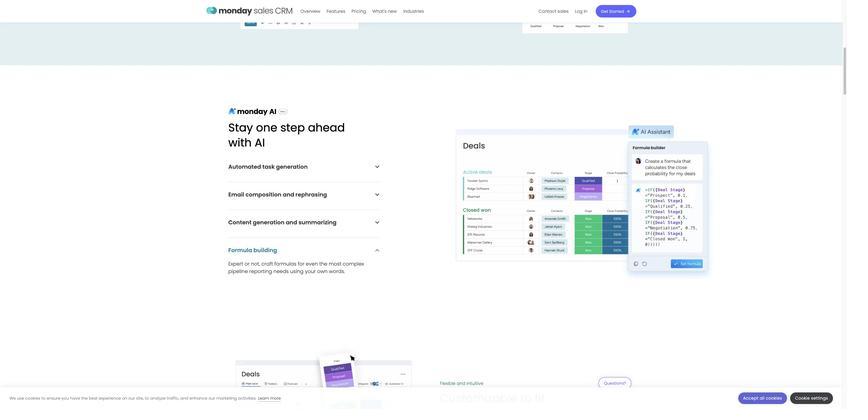 Task type: describe. For each thing, give the bounding box(es) containing it.
sales
[[558, 8, 569, 14]]

log in
[[575, 8, 588, 14]]

not,
[[251, 260, 260, 268]]

craft
[[261, 260, 273, 268]]

marketing
[[216, 395, 237, 401]]

what's
[[372, 8, 387, 14]]

contact
[[539, 8, 557, 14]]

customizable to fit
[[440, 390, 546, 406]]

learn
[[258, 395, 269, 401]]

have
[[70, 395, 80, 401]]

dialog containing we use cookies to ensure you have the best experience on our site, to analyze traffic, and enhance our marketing activities.
[[0, 388, 843, 409]]

log in link
[[572, 6, 591, 16]]

stay one step ahead with ai
[[228, 120, 345, 151]]

cookies for all
[[766, 396, 782, 402]]

most
[[329, 260, 342, 268]]

cookies for use
[[25, 395, 40, 401]]

started
[[610, 8, 624, 14]]

overview
[[301, 8, 321, 14]]

needs
[[274, 268, 289, 275]]

monday.com crm and sales image
[[206, 4, 293, 17]]

pricing link
[[349, 6, 369, 16]]

automated task generation button
[[228, 163, 379, 171]]

own
[[317, 268, 328, 275]]

flexible and intuitive
[[440, 380, 484, 387]]

what's new
[[372, 8, 397, 14]]

get started
[[601, 8, 624, 14]]

learn more link
[[258, 395, 281, 402]]

0 vertical spatial generation
[[276, 163, 308, 171]]

for
[[298, 260, 305, 268]]

industries link
[[400, 6, 427, 16]]

list containing contact sales
[[536, 0, 591, 23]]

content
[[228, 219, 252, 226]]

main element
[[298, 0, 637, 23]]

intuitive
[[467, 380, 484, 387]]

email composition and rephrasing button
[[228, 191, 379, 199]]

industries
[[403, 8, 424, 14]]

overview link
[[298, 6, 324, 16]]

formula building tab
[[228, 246, 379, 275]]

step
[[280, 120, 305, 136]]

we use cookies to ensure you have the best experience on our site, to analyze traffic, and enhance our marketing activities. learn more
[[9, 395, 281, 401]]

contact sales
[[539, 8, 569, 14]]

automated
[[228, 163, 261, 171]]

1 our from the left
[[128, 395, 135, 401]]

your
[[305, 268, 316, 275]]

contact sales button
[[536, 6, 572, 16]]

use
[[17, 395, 24, 401]]

composition
[[246, 191, 282, 199]]

1 vertical spatial generation
[[253, 219, 285, 226]]

complex
[[343, 260, 364, 268]]

site,
[[136, 395, 144, 401]]

new
[[388, 8, 397, 14]]

ahead
[[308, 120, 345, 136]]

flexible
[[440, 380, 456, 387]]

building
[[254, 246, 277, 254]]

best
[[89, 395, 98, 401]]

you
[[62, 395, 69, 401]]

more
[[270, 395, 281, 401]]

rephrasing
[[296, 191, 327, 199]]

and right flexible
[[457, 380, 466, 387]]

cookie settings button
[[791, 393, 833, 404]]

accept all cookies
[[743, 396, 782, 402]]

cookie settings
[[796, 396, 828, 402]]



Task type: vqa. For each thing, say whether or not it's contained in the screenshot.
Expert
yes



Task type: locate. For each thing, give the bounding box(es) containing it.
and left summarizing
[[286, 219, 297, 226]]

content generation and summarizing tab list
[[228, 219, 379, 248]]

generation up building
[[253, 219, 285, 226]]

the
[[319, 260, 327, 268], [81, 395, 88, 401]]

pricing
[[352, 8, 366, 14]]

generation
[[276, 163, 308, 171], [253, 219, 285, 226]]

ai
[[255, 135, 265, 151]]

cookie
[[796, 396, 810, 402]]

dialog
[[0, 388, 843, 409]]

reporting
[[249, 268, 272, 275]]

experience
[[99, 395, 121, 401]]

log
[[575, 8, 583, 14]]

accept all cookies button
[[738, 393, 787, 404]]

one
[[256, 120, 277, 136]]

cookies inside "button"
[[766, 396, 782, 402]]

to left fit
[[521, 390, 532, 406]]

and inside email composition and rephrasing tab list
[[283, 191, 294, 199]]

1 horizontal spatial our
[[209, 395, 215, 401]]

get started button
[[596, 5, 637, 18]]

analyze
[[150, 395, 166, 401]]

accept
[[743, 396, 759, 402]]

and left rephrasing
[[283, 191, 294, 199]]

using
[[290, 268, 304, 275]]

pipeline
[[228, 268, 248, 275]]

generation right task
[[276, 163, 308, 171]]

to right site,
[[145, 395, 149, 401]]

in
[[584, 8, 588, 14]]

and
[[283, 191, 294, 199], [286, 219, 297, 226], [457, 380, 466, 387], [180, 395, 188, 401]]

1 horizontal spatial the
[[319, 260, 327, 268]]

automated task generation
[[228, 163, 308, 171]]

our
[[128, 395, 135, 401], [209, 395, 215, 401]]

formula building
[[228, 246, 277, 254]]

content generation and summarizing
[[228, 219, 337, 226]]

1 horizontal spatial to
[[145, 395, 149, 401]]

email composition and rephrasing tab list
[[228, 191, 379, 220]]

our right the on
[[128, 395, 135, 401]]

even
[[306, 260, 318, 268]]

1 vertical spatial the
[[81, 395, 88, 401]]

and right 'traffic,'
[[180, 395, 188, 401]]

with
[[228, 135, 252, 151]]

settings
[[811, 396, 828, 402]]

2 horizontal spatial to
[[521, 390, 532, 406]]

enhance
[[190, 395, 208, 401]]

0 horizontal spatial cookies
[[25, 395, 40, 401]]

ensure
[[47, 395, 60, 401]]

task
[[262, 163, 275, 171]]

2 our from the left
[[209, 395, 215, 401]]

1 horizontal spatial cookies
[[766, 396, 782, 402]]

0 horizontal spatial the
[[81, 395, 88, 401]]

0 vertical spatial the
[[319, 260, 327, 268]]

to left ensure
[[42, 395, 46, 401]]

formulas
[[275, 260, 297, 268]]

features link
[[324, 6, 349, 16]]

and inside content generation and summarizing tab list
[[286, 219, 297, 226]]

formula
[[228, 246, 252, 254]]

cookies right all
[[766, 396, 782, 402]]

or
[[245, 260, 250, 268]]

words.
[[329, 268, 345, 275]]

summarizing
[[299, 219, 337, 226]]

activities.
[[238, 395, 257, 401]]

all
[[760, 396, 765, 402]]

email
[[228, 191, 244, 199]]

questions? button
[[599, 377, 632, 394]]

stay
[[228, 120, 253, 136]]

email composition and rephrasing
[[228, 191, 327, 199]]

formula builder image
[[421, 112, 722, 279]]

what's new link
[[369, 6, 400, 16]]

the for best
[[81, 395, 88, 401]]

customizable
[[440, 390, 518, 406]]

we
[[9, 395, 16, 401]]

traffic,
[[167, 395, 179, 401]]

on
[[122, 395, 127, 401]]

list
[[536, 0, 591, 23]]

cookies right use
[[25, 395, 40, 401]]

side by side drag update image
[[226, 341, 421, 409]]

0 horizontal spatial to
[[42, 395, 46, 401]]

fit
[[535, 390, 546, 406]]

expert
[[228, 260, 243, 268]]

0 horizontal spatial our
[[128, 395, 135, 401]]

the up own
[[319, 260, 327, 268]]

expert or not, craft formulas for even the most complex pipeline reporting needs using your own words.
[[228, 260, 364, 275]]

get
[[601, 8, 608, 14]]

cookies
[[25, 395, 40, 401], [766, 396, 782, 402]]

features
[[327, 8, 345, 14]]

the for most
[[319, 260, 327, 268]]

the inside expert or not, craft formulas for even the most complex pipeline reporting needs using your own words.
[[319, 260, 327, 268]]

questions?
[[604, 380, 626, 386]]

automated task generation tab list
[[228, 163, 379, 192]]

content generation and summarizing button
[[228, 219, 379, 226]]

formula building button
[[228, 246, 379, 254]]

and inside dialog
[[180, 395, 188, 401]]

the inside dialog
[[81, 395, 88, 401]]

to
[[521, 390, 532, 406], [42, 395, 46, 401], [145, 395, 149, 401]]

the left best
[[81, 395, 88, 401]]

our right the enhance
[[209, 395, 215, 401]]



